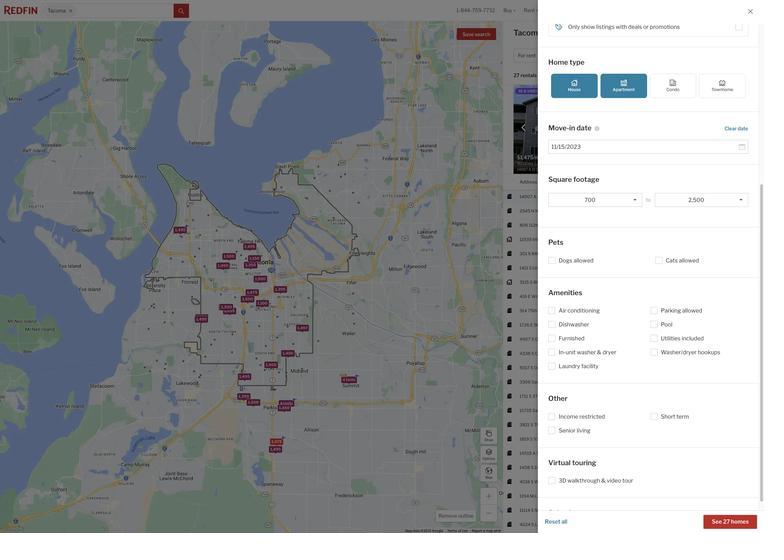 Task type: describe. For each thing, give the bounding box(es) containing it.
4024
[[520, 522, 530, 527]]

st right 14007
[[537, 194, 542, 199]]

$1,318 /mo
[[601, 479, 621, 485]]

6th
[[533, 237, 539, 242]]

1411 s union ave
[[520, 265, 552, 271]]

2 for 780
[[645, 380, 648, 385]]

tacoma up air conditioning
[[566, 294, 582, 299]]

1 vertical spatial 4 units
[[280, 401, 293, 406]]

1,100
[[257, 301, 268, 306]]

844-
[[461, 7, 472, 13]]

Townhome checkbox
[[699, 74, 746, 98]]

730
[[684, 351, 692, 356]]

home
[[548, 58, 568, 66]]

furnished
[[559, 335, 585, 342]]

view details link
[[705, 159, 739, 172]]

favorite this home image for 950
[[747, 506, 755, 514]]

/mo for $1,318 /mo
[[614, 479, 621, 485]]

days for 1,039
[[721, 494, 730, 499]]

$1,318
[[601, 479, 614, 485]]

— for —
[[681, 93, 685, 98]]

tacoma for 1411 s union ave
[[566, 265, 582, 271]]

favorite this home image for 2545 n narrows dr
[[747, 206, 755, 215]]

for
[[518, 53, 525, 59]]

ave for thompson
[[556, 422, 563, 428]]

1-2
[[665, 223, 671, 228]]

details
[[721, 163, 736, 169]]

remove
[[439, 513, 457, 519]]

ave for union
[[545, 265, 552, 271]]

favorite this home image for 780
[[747, 377, 755, 386]]

0 horizontal spatial units
[[283, 401, 293, 406]]

903
[[684, 337, 692, 342]]

show
[[581, 24, 595, 30]]

clear
[[725, 125, 737, 131]]

video
[[607, 478, 621, 484]]

built
[[703, 93, 712, 98]]

date inside button
[[738, 125, 748, 131]]

1- for 2
[[665, 223, 668, 228]]

location
[[566, 179, 585, 185]]

save
[[463, 31, 474, 37]]

$1,395
[[601, 351, 614, 356]]

2545
[[520, 208, 530, 214]]

s for 1408
[[531, 465, 534, 470]]

st right cedar
[[548, 351, 552, 356]]

416 e wright ave unit 1 tacoma
[[520, 294, 582, 299]]

3d for 3d & video tour
[[518, 89, 523, 93]]

previous button image
[[520, 124, 527, 131]]

4907 s orchard st
[[520, 337, 556, 342]]

video
[[527, 89, 538, 93]]

s up narrows
[[542, 194, 545, 199]]

see 27 homes
[[712, 519, 749, 525]]

photos
[[710, 74, 729, 81]]

favorite this home image for 806 112th st e
[[747, 220, 755, 229]]

950
[[684, 508, 692, 513]]

1711 s 37th st
[[520, 394, 547, 399]]

washer/dryer
[[661, 349, 697, 356]]

914
[[520, 308, 527, 313]]

price
[[601, 179, 612, 185]]

800
[[684, 194, 693, 199]]

map for map
[[485, 475, 492, 480]]

2 for 850-919
[[645, 223, 648, 228]]

ave right 6th
[[540, 237, 548, 242]]

dr
[[553, 208, 557, 214]]

1 vertical spatial 1,395
[[224, 309, 235, 313]]

rentals
[[521, 73, 537, 78]]

favorite this home image for 800
[[747, 192, 755, 200]]

tacoma left remove tacoma image
[[48, 8, 66, 14]]

11114
[[520, 508, 530, 513]]

move-
[[548, 124, 569, 132]]

e for 11535 6th ave e
[[549, 237, 551, 242]]

dogs
[[559, 257, 572, 264]]

st right 84th
[[542, 251, 546, 256]]

Select your move-in date text field
[[552, 144, 739, 150]]

view details button
[[705, 160, 739, 172]]

living
[[577, 427, 591, 434]]

allowed for parking allowed
[[682, 308, 702, 314]]

Apartment checkbox
[[601, 74, 647, 98]]

— for available
[[735, 93, 739, 98]]

orchard for 5017
[[534, 365, 550, 370]]

8th
[[533, 280, 540, 285]]

table button
[[737, 74, 754, 85]]

st right 14515
[[537, 451, 541, 456]]

tacoma rentals
[[514, 28, 572, 37]]

pets
[[548, 238, 564, 247]]

93rd
[[534, 437, 543, 442]]

amenities
[[548, 289, 582, 297]]

$/sq. ft.
[[639, 93, 655, 98]]

terms of use link
[[447, 529, 468, 533]]

19 days for 780
[[715, 380, 730, 385]]

term
[[677, 414, 689, 420]]

st left furnished
[[552, 337, 556, 342]]

$1,295+ /mo
[[601, 223, 625, 228]]

850-919
[[684, 223, 701, 228]]

days for 730
[[718, 351, 728, 356]]

1726
[[520, 322, 529, 328]]

850-
[[684, 223, 694, 228]]

4018
[[520, 479, 530, 485]]

19 for 950
[[715, 508, 720, 513]]

1 vertical spatial 4
[[280, 401, 283, 406]]

1,318
[[220, 305, 230, 310]]

draw button
[[480, 427, 498, 445]]

ft.
[[650, 93, 655, 98]]

x-out this home image
[[652, 162, 661, 170]]

s right rd
[[550, 408, 553, 413]]

1- for 844-
[[457, 7, 461, 13]]

Condo checkbox
[[650, 74, 696, 98]]

location button
[[566, 174, 585, 190]]

$1,500 /mo
[[601, 508, 622, 513]]

919
[[694, 223, 701, 228]]

s for 301
[[528, 251, 531, 256]]

tacoma for 5017 s orchard st
[[566, 365, 582, 370]]

days for 780
[[720, 380, 730, 385]]

see
[[712, 519, 722, 525]]

days for 850-919
[[724, 223, 733, 228]]

error
[[494, 529, 501, 533]]

photos button
[[709, 74, 737, 84]]

conditioning
[[568, 308, 600, 314]]

s for 3115
[[530, 280, 533, 285]]

1 horizontal spatial 1,475
[[272, 439, 282, 444]]

st right 14th
[[544, 465, 548, 470]]

rd
[[544, 408, 549, 413]]

map data ©2023 google
[[405, 529, 443, 533]]

tour
[[622, 478, 633, 484]]

allowed for dogs allowed
[[574, 257, 594, 264]]

112th
[[529, 223, 539, 228]]

apartment
[[613, 87, 635, 92]]

in-unit washer & dryer
[[559, 349, 616, 356]]

tacoma for 1726 e 56th st
[[566, 322, 582, 328]]

status
[[693, 112, 706, 117]]

map
[[486, 529, 493, 533]]

0 vertical spatial 1,395
[[275, 287, 286, 292]]

report a map error link
[[472, 529, 501, 533]]

sawyer
[[532, 380, 546, 385]]

s up 14th
[[542, 451, 544, 456]]

1,450
[[279, 406, 290, 411]]

st left all
[[555, 522, 559, 527]]

options button
[[480, 446, 498, 463]]

lawrence
[[535, 522, 554, 527]]

days right 30
[[721, 522, 730, 527]]

senior living
[[559, 427, 591, 434]]

parking
[[661, 308, 681, 314]]

condo
[[667, 87, 680, 92]]

7732
[[483, 7, 495, 13]]

3d for 3d walkthrough & video tour
[[559, 478, 566, 484]]

only
[[568, 24, 580, 30]]

3d walkthrough & video tour
[[559, 478, 633, 484]]

e for 806 112th st e
[[545, 223, 548, 228]]

/mo for $1,475 /mo
[[614, 380, 622, 385]]

ave for sheridan
[[553, 508, 560, 513]]

cats
[[666, 257, 678, 264]]

490
[[715, 223, 723, 228]]

or
[[643, 24, 649, 30]]

allowed for cats allowed
[[679, 257, 699, 264]]

year
[[693, 93, 702, 98]]

tacoma for 4018 s warner st
[[566, 479, 582, 485]]



Task type: vqa. For each thing, say whether or not it's contained in the screenshot.
2nd 19 from the top
yes



Task type: locate. For each thing, give the bounding box(es) containing it.
1 parkland from the top
[[566, 223, 583, 228]]

& left video on the bottom
[[601, 478, 606, 484]]

s for 4907
[[531, 337, 534, 342]]

19 days down 3 days
[[715, 380, 730, 385]]

parkland for 806 112th st e
[[566, 223, 583, 228]]

tacoma down walkthrough
[[566, 494, 582, 499]]

1726 e 56th st
[[520, 322, 548, 328]]

table
[[738, 74, 752, 81]]

ave down income
[[556, 422, 563, 428]]

schools
[[548, 509, 575, 517]]

dishwasher
[[559, 322, 589, 328]]

5017
[[520, 365, 530, 370]]

allowed right cats
[[679, 257, 699, 264]]

s left 8th
[[530, 280, 533, 285]]

& left dryer
[[597, 349, 601, 356]]

1 vertical spatial a
[[533, 451, 536, 456]]

s
[[542, 194, 545, 199], [528, 251, 531, 256], [529, 265, 532, 271], [530, 280, 533, 285], [531, 337, 534, 342], [531, 351, 534, 356], [531, 365, 533, 370], [529, 394, 532, 399], [550, 408, 553, 413], [530, 422, 533, 428], [530, 437, 533, 442], [542, 451, 544, 456], [531, 465, 534, 470], [531, 479, 534, 485], [531, 508, 534, 513], [531, 522, 534, 527]]

google
[[432, 529, 443, 533]]

0 horizontal spatial date
[[577, 124, 592, 132]]

map for map data ©2023 google
[[405, 529, 412, 533]]

s for 5017
[[531, 365, 533, 370]]

tacoma down 'laundry'
[[566, 380, 582, 385]]

date
[[577, 124, 592, 132], [738, 125, 748, 131]]

2 vertical spatial 1,395
[[239, 394, 249, 399]]

year built
[[693, 93, 712, 98]]

3 days
[[715, 351, 728, 356]]

e for 914 75th st e
[[543, 308, 546, 313]]

s right '1711'
[[529, 394, 532, 399]]

0 horizontal spatial 1-
[[457, 7, 461, 13]]

tacoma for 3306 sawyer st
[[566, 380, 582, 385]]

st right the 56th
[[544, 322, 548, 328]]

14th
[[534, 465, 543, 470]]

0 horizontal spatial map
[[405, 529, 412, 533]]

/mo for $1,395 /mo
[[614, 351, 622, 356]]

84th
[[532, 251, 541, 256]]

2 parkland from the top
[[566, 508, 583, 513]]

1 favorite this home image from the top
[[747, 206, 755, 215]]

submit search image
[[179, 8, 184, 14]]

house
[[568, 87, 581, 92]]

s for 1711
[[529, 394, 532, 399]]

1408
[[520, 465, 530, 470]]

1 vertical spatial 1,400
[[266, 362, 277, 367]]

rentals
[[544, 28, 572, 37]]

days down 3 days
[[720, 380, 730, 385]]

reset all
[[545, 519, 567, 525]]

$1,150 /mo
[[601, 494, 621, 499]]

0 vertical spatial 1,475
[[247, 290, 257, 295]]

available
[[721, 112, 739, 117]]

0 horizontal spatial 4 units
[[280, 401, 293, 406]]

address
[[520, 179, 537, 185]]

/mo
[[617, 223, 625, 228], [614, 351, 622, 356], [614, 380, 622, 385], [614, 479, 621, 485], [614, 494, 621, 499], [615, 508, 622, 513]]

/mo up $1,500 /mo
[[614, 494, 621, 499]]

19 down 3 at bottom right
[[715, 380, 720, 385]]

map inside map button
[[485, 475, 492, 480]]

/mo for $1,500 /mo
[[615, 508, 622, 513]]

parkland for 11114 s sheridan ave
[[566, 508, 583, 513]]

s for 11114
[[531, 508, 534, 513]]

27
[[514, 73, 520, 78], [723, 519, 730, 525]]

tacoma up dishwasher
[[566, 308, 582, 313]]

tacoma for 1408 s 14th st
[[566, 465, 582, 470]]

s right the 3821
[[530, 422, 533, 428]]

e right 6th
[[549, 237, 551, 242]]

1 horizontal spatial 1,395
[[239, 394, 249, 399]]

st
[[537, 194, 542, 199], [540, 223, 545, 228], [542, 251, 546, 256], [541, 280, 545, 285], [538, 308, 542, 313], [544, 322, 548, 328], [552, 337, 556, 342], [548, 351, 552, 356], [551, 365, 555, 370], [547, 380, 551, 385], [543, 394, 547, 399], [544, 437, 548, 442], [537, 451, 541, 456], [544, 465, 548, 470], [550, 479, 554, 485], [555, 522, 559, 527]]

19 days up the see
[[715, 508, 730, 513]]

s left 14th
[[531, 465, 534, 470]]

allowed right parking
[[682, 308, 702, 314]]

/mo down $1,150 /mo
[[615, 508, 622, 513]]

806 112th st e
[[520, 223, 548, 228]]

sort
[[545, 73, 556, 78]]

sort :
[[545, 73, 557, 78]]

0 vertical spatial orchard
[[535, 337, 551, 342]]

ave for wright
[[546, 294, 553, 299]]

1 vertical spatial orchard
[[534, 365, 550, 370]]

3306
[[520, 380, 531, 385]]

tacoma right in- at the right bottom of the page
[[566, 351, 582, 356]]

st right warner on the bottom right of page
[[550, 479, 554, 485]]

favorite this home image
[[747, 206, 755, 215], [747, 220, 755, 229]]

cedar
[[535, 351, 547, 356]]

1 19 days from the top
[[715, 380, 730, 385]]

1 19 from the top
[[715, 380, 720, 385]]

st right "sawyer"
[[547, 380, 551, 385]]

0 vertical spatial &
[[524, 89, 527, 93]]

s right the 1819
[[530, 437, 533, 442]]

1 horizontal spatial 1,400
[[283, 351, 293, 356]]

tacoma up unit
[[566, 337, 582, 342]]

tacoma up walkthrough
[[566, 465, 582, 470]]

1- left 850-
[[665, 223, 668, 228]]

st left 'laundry'
[[551, 365, 555, 370]]

short
[[661, 414, 675, 420]]

favorite this home image
[[639, 162, 647, 170], [747, 192, 755, 200], [747, 377, 755, 386], [747, 492, 755, 500], [747, 506, 755, 514], [747, 520, 755, 528]]

— down table button
[[735, 93, 739, 98]]

& left video
[[524, 89, 527, 93]]

$1,500
[[601, 508, 615, 513]]

1 horizontal spatial 3d
[[559, 478, 566, 484]]

s right 5017
[[531, 365, 533, 370]]

orchard down cedar
[[534, 365, 550, 370]]

parkland left $1,295+ on the right of the page
[[566, 223, 583, 228]]

19 for 780
[[715, 380, 720, 385]]

tacoma up furnished
[[566, 322, 582, 328]]

use
[[462, 529, 468, 533]]

all
[[562, 519, 567, 525]]

s right 4907
[[531, 337, 534, 342]]

1 vertical spatial units
[[283, 401, 293, 406]]

1 vertical spatial map
[[405, 529, 412, 533]]

2 19 days from the top
[[715, 508, 730, 513]]

tacoma for 4024 s lawrence st
[[566, 522, 582, 527]]

other
[[548, 395, 568, 403]]

1 horizontal spatial map
[[485, 475, 492, 480]]

1 horizontal spatial units
[[346, 377, 356, 382]]

a right 14007
[[533, 194, 537, 199]]

s for 4018
[[531, 479, 534, 485]]

1 horizontal spatial 4
[[343, 377, 345, 382]]

thompson
[[534, 422, 555, 428]]

orchard for 4907
[[535, 337, 551, 342]]

days right 53 on the bottom of page
[[721, 494, 730, 499]]

1 horizontal spatial 1-
[[665, 223, 668, 228]]

listings
[[596, 24, 615, 30]]

a for 14007
[[533, 194, 537, 199]]

1,039
[[684, 494, 695, 499]]

2 vertical spatial &
[[601, 478, 606, 484]]

— left status
[[681, 112, 685, 117]]

virtual touring
[[548, 459, 596, 467]]

27 left rentals
[[514, 73, 520, 78]]

s right 1411
[[529, 265, 532, 271]]

favorite this home image for 1,039
[[747, 492, 755, 500]]

map down options
[[485, 475, 492, 480]]

— left year
[[681, 93, 685, 98]]

date right clear
[[738, 125, 748, 131]]

4
[[343, 377, 345, 382], [280, 401, 283, 406]]

laundry facility
[[559, 363, 599, 370]]

favorite button image
[[620, 87, 632, 98]]

ave right union
[[545, 265, 552, 271]]

1 vertical spatial 1,475
[[272, 439, 282, 444]]

27 inside button
[[723, 519, 730, 525]]

union
[[533, 265, 544, 271]]

0 horizontal spatial 1,475
[[247, 290, 257, 295]]

1 vertical spatial favorite this home image
[[747, 220, 755, 229]]

0 vertical spatial 1,400
[[283, 351, 293, 356]]

st right 75th
[[538, 308, 542, 313]]

e right 112th
[[545, 223, 548, 228]]

days for 950
[[720, 508, 730, 513]]

tacoma for 1711 s 37th st
[[566, 394, 582, 399]]

s for 3821
[[530, 422, 533, 428]]

1 vertical spatial 19 days
[[715, 508, 730, 513]]

:
[[556, 73, 557, 78]]

0 vertical spatial 4
[[343, 377, 345, 382]]

allowed right dogs
[[574, 257, 594, 264]]

914 75th st e
[[520, 308, 546, 313]]

0 horizontal spatial 27
[[514, 73, 520, 78]]

3821 s thompson ave
[[520, 422, 563, 428]]

s right 4338
[[531, 351, 534, 356]]

1819 s 93rd st
[[520, 437, 548, 442]]

remove tacoma image
[[69, 9, 73, 13]]

tacoma for 4338 s cedar st
[[566, 351, 582, 356]]

only show listings with deals or promotions
[[568, 24, 680, 30]]

27 right 30
[[723, 519, 730, 525]]

$1,475 /mo
[[601, 380, 622, 385]]

date right in
[[577, 124, 592, 132]]

income restricted
[[559, 414, 605, 420]]

tacoma up income
[[566, 394, 582, 399]]

reset all button
[[545, 515, 567, 529]]

0 vertical spatial favorite this home image
[[747, 206, 755, 215]]

promotions
[[650, 24, 680, 30]]

tacoma down dogs allowed
[[566, 265, 582, 271]]

1 vertical spatial 3d
[[559, 478, 566, 484]]

address button
[[520, 174, 537, 190]]

remove outline button
[[436, 510, 476, 522]]

st right 93rd
[[544, 437, 548, 442]]

$1,395 /mo
[[601, 351, 622, 356]]

/mo right $1,295+ on the right of the page
[[617, 223, 625, 228]]

1 vertical spatial 1-
[[665, 223, 668, 228]]

days right 3 at bottom right
[[718, 351, 728, 356]]

s right "11114"
[[531, 508, 534, 513]]

map region
[[0, 0, 542, 533]]

11114 s sheridan ave
[[520, 508, 560, 513]]

option group
[[551, 74, 746, 98]]

s right 4024
[[531, 522, 534, 527]]

/mo for $1,295+ /mo
[[617, 223, 625, 228]]

washer/dryer hookups
[[661, 349, 720, 356]]

1,475 down the 1,350
[[247, 290, 257, 295]]

2
[[645, 223, 648, 228], [668, 223, 671, 228], [645, 380, 648, 385], [645, 508, 648, 513]]

days right 490
[[724, 223, 733, 228]]

tacoma down schools
[[566, 522, 582, 527]]

s for 4338
[[531, 351, 534, 356]]

favorite button checkbox
[[620, 87, 632, 98]]

tacoma for 4907 s orchard st
[[566, 337, 582, 342]]

sales
[[533, 408, 543, 413]]

s for 1411
[[529, 265, 532, 271]]

s for 4024
[[531, 522, 534, 527]]

walkthrough
[[568, 478, 600, 484]]

st right 37th
[[543, 394, 547, 399]]

0 vertical spatial a
[[533, 194, 537, 199]]

st right 112th
[[540, 223, 545, 228]]

700
[[585, 197, 596, 203]]

recommended button
[[557, 72, 599, 79]]

s right the 301
[[528, 251, 531, 256]]

tacoma for 1014 m.l.k. jr way
[[566, 494, 582, 499]]

0 vertical spatial 1-
[[457, 7, 461, 13]]

e right 75th
[[543, 308, 546, 313]]

1,350
[[245, 263, 256, 268]]

14007
[[520, 194, 533, 199]]

e left the 56th
[[530, 322, 533, 328]]

14007 a st s
[[520, 194, 545, 199]]

a for 14515
[[533, 451, 536, 456]]

©2023
[[421, 529, 431, 533]]

759-
[[472, 7, 483, 13]]

1 horizontal spatial date
[[738, 125, 748, 131]]

google image
[[2, 524, 25, 533]]

27 rentals
[[514, 73, 537, 78]]

0 horizontal spatial 3d
[[518, 89, 523, 93]]

s for 1819
[[530, 437, 533, 442]]

tacoma for 914 75th st e
[[566, 308, 582, 313]]

narrows
[[535, 208, 552, 214]]

st right 8th
[[541, 280, 545, 285]]

19 up the see
[[715, 508, 720, 513]]

2 favorite this home image from the top
[[747, 220, 755, 229]]

3d left video
[[518, 89, 523, 93]]

/mo down $1,395 /mo
[[614, 380, 622, 385]]

0 vertical spatial 4 units
[[343, 377, 356, 382]]

House checkbox
[[551, 74, 598, 98]]

1 vertical spatial 19
[[715, 508, 720, 513]]

photo of 14007 a st s, parkland, wa 98444 image
[[514, 85, 634, 174]]

parkland up all
[[566, 508, 583, 513]]

1,475
[[247, 290, 257, 295], [272, 439, 282, 444]]

0 horizontal spatial 1,395
[[224, 309, 235, 313]]

touring
[[572, 459, 596, 467]]

1 horizontal spatial 27
[[723, 519, 730, 525]]

1- left the 759-
[[457, 7, 461, 13]]

s right the 4018
[[531, 479, 534, 485]]

2 for 950
[[645, 508, 648, 513]]

map left data
[[405, 529, 412, 533]]

2 horizontal spatial 1,395
[[275, 287, 286, 292]]

days up see 27 homes
[[720, 508, 730, 513]]

a right 14515
[[533, 451, 536, 456]]

1 vertical spatial 27
[[723, 519, 730, 525]]

11535 6th ave e
[[520, 237, 551, 242]]

1 vertical spatial parkland
[[566, 508, 583, 513]]

$/sq.
[[639, 93, 649, 98]]

0 vertical spatial 19
[[715, 380, 720, 385]]

1 horizontal spatial 4 units
[[343, 377, 356, 382]]

0 horizontal spatial 4
[[280, 401, 283, 406]]

tacoma down virtual touring
[[566, 479, 582, 485]]

for rent button
[[514, 49, 549, 63]]

0 vertical spatial parkland
[[566, 223, 583, 228]]

/mo left tour
[[614, 479, 621, 485]]

e right 416
[[528, 294, 531, 299]]

$1,295+
[[601, 223, 617, 228]]

homes
[[731, 519, 749, 525]]

0 horizontal spatial 1,400
[[266, 362, 277, 367]]

restricted
[[580, 414, 605, 420]]

option group containing house
[[551, 74, 746, 98]]

&
[[524, 89, 527, 93], [597, 349, 601, 356], [601, 478, 606, 484]]

14515 a st s
[[520, 451, 544, 456]]

0 vertical spatial 19 days
[[715, 380, 730, 385]]

2 19 from the top
[[715, 508, 720, 513]]

ave up reset all
[[553, 508, 560, 513]]

/mo for $1,150 /mo
[[614, 494, 621, 499]]

tacoma down unit
[[566, 365, 582, 370]]

1 vertical spatial &
[[597, 349, 601, 356]]

19 days for 950
[[715, 508, 730, 513]]

3821
[[520, 422, 530, 428]]

tour
[[539, 89, 549, 93]]

ave left unit
[[546, 294, 553, 299]]

$1,475
[[601, 380, 614, 385]]

orchard up cedar
[[535, 337, 551, 342]]

None search field
[[77, 4, 174, 18]]

3d down virtual
[[559, 478, 566, 484]]

included
[[682, 335, 704, 342]]

/mo up $1,475 /mo
[[614, 351, 622, 356]]

warner
[[534, 479, 549, 485]]

1,475 down 1,450
[[272, 439, 282, 444]]

tacoma up for rent on the right top of the page
[[514, 28, 542, 37]]

0 vertical spatial 27
[[514, 73, 520, 78]]

0 vertical spatial units
[[346, 377, 356, 382]]

0 vertical spatial 3d
[[518, 89, 523, 93]]

0 vertical spatial map
[[485, 475, 492, 480]]



